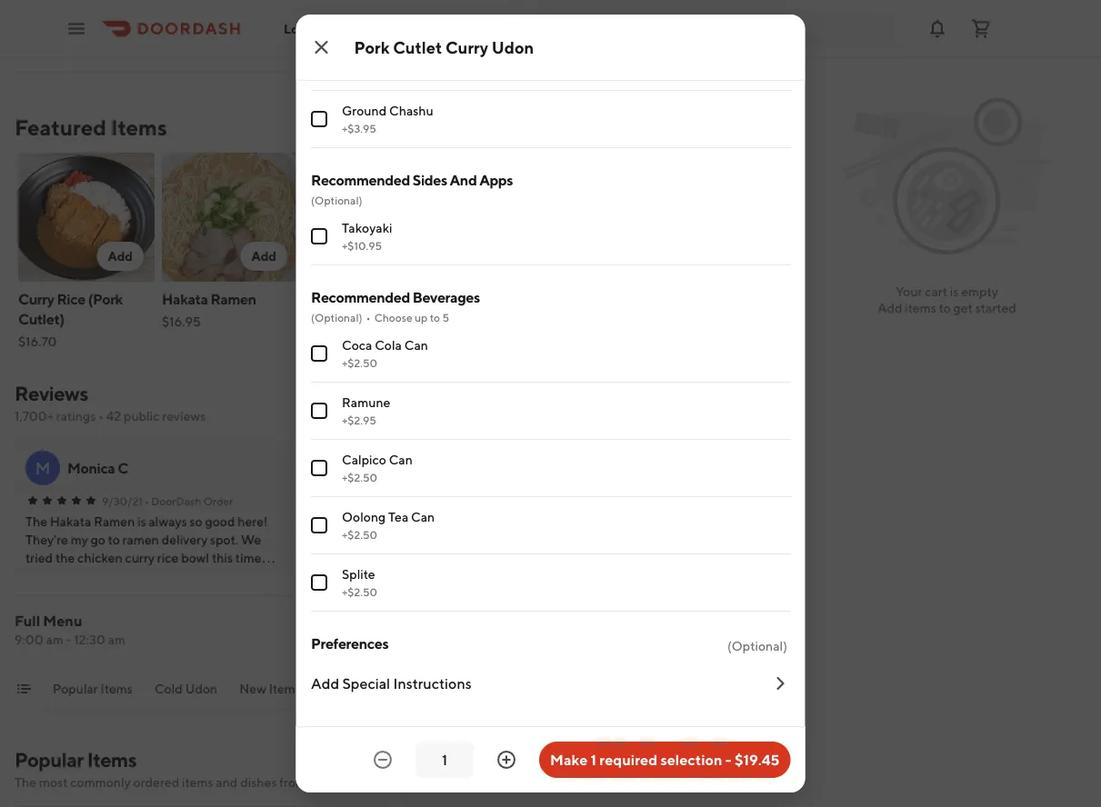 Task type: vqa. For each thing, say whether or not it's contained in the screenshot.
List Your Business
no



Task type: locate. For each thing, give the bounding box(es) containing it.
None checkbox
[[311, 228, 327, 245], [311, 403, 327, 419], [311, 518, 327, 534], [311, 575, 327, 591], [311, 228, 327, 245], [311, 403, 327, 419], [311, 518, 327, 534], [311, 575, 327, 591]]

4 +$2.50 from the top
[[342, 586, 377, 599]]

1 vertical spatial chashu
[[389, 103, 433, 118]]

$19.70
[[306, 314, 344, 329]]

cutlet up ground chashu +$3.95
[[393, 37, 443, 57]]

+$2.95
[[342, 7, 376, 20], [342, 414, 376, 427]]

los angeles button
[[284, 21, 370, 36]]

to inside your cart is empty add items to get started
[[940, 301, 952, 316]]

1 vertical spatial (optional)
[[311, 311, 362, 324]]

+$2.50 inside calpico can +$2.50
[[342, 471, 377, 484]]

0 vertical spatial cutlet
[[393, 37, 443, 57]]

and left utensils
[[791, 682, 813, 697]]

hakata up shrimp
[[313, 533, 353, 548]]

shrimp
[[313, 551, 353, 566]]

ground chashu +$3.95
[[342, 103, 433, 135]]

add button for pork cutlet curry udon
[[528, 242, 575, 271]]

pork
[[354, 37, 390, 57], [449, 291, 479, 308], [379, 551, 405, 566]]

doordash right 5/31/23
[[725, 495, 775, 508]]

1 horizontal spatial am
[[108, 633, 126, 648]]

• doordash order right the 9/11/23
[[429, 495, 517, 508]]

up
[[415, 311, 427, 324]]

popular inside button
[[53, 682, 98, 697]]

am down menu
[[46, 633, 64, 648]]

• right the 9/11/23
[[429, 495, 433, 508]]

1 horizontal spatial and
[[356, 551, 377, 566]]

chashu down angeles on the top of page
[[342, 46, 386, 61]]

None checkbox
[[311, 54, 327, 70], [311, 111, 327, 127], [311, 346, 327, 362], [311, 460, 327, 477], [311, 54, 327, 70], [311, 111, 327, 127], [311, 346, 327, 362], [311, 460, 327, 477]]

popular inside 'popular items the most commonly ordered items and dishes from this store'
[[15, 749, 84, 773]]

+$3.95
[[342, 122, 376, 135]]

yakitori button
[[323, 681, 367, 710]]

0 vertical spatial (optional)
[[311, 194, 362, 207]]

and inside condiments and utensils button
[[791, 682, 813, 697]]

popular
[[53, 682, 98, 697], [15, 749, 84, 773]]

2 vertical spatial and
[[216, 776, 238, 791]]

1 vertical spatial popular
[[15, 749, 84, 773]]

1 order from the left
[[204, 495, 233, 508]]

add special instructions
[[311, 676, 471, 693]]

can for tea
[[411, 510, 435, 525]]

cutlet)
[[18, 311, 64, 328]]

chashu right "ground"
[[389, 103, 433, 118]]

- inside button
[[726, 752, 732, 769]]

ramen for hakata ramen shrimp and pork wonton
[[356, 533, 396, 548]]

• doordash order for m
[[145, 495, 233, 508]]

to left 5
[[430, 311, 440, 324]]

ramen down hakata ramen image
[[211, 291, 256, 308]]

2 vertical spatial udon
[[185, 682, 218, 697]]

- down menu
[[66, 633, 72, 648]]

(optional) up "condiments"
[[727, 639, 788, 654]]

doordash for e
[[435, 495, 485, 508]]

increase quantity by 1 image
[[496, 750, 518, 772]]

1 vertical spatial +$2.95
[[342, 414, 376, 427]]

can down the 9/11/23
[[411, 510, 435, 525]]

1 horizontal spatial chashu
[[389, 103, 433, 118]]

reviews
[[162, 409, 206, 424]]

items inside 'popular items the most commonly ordered items and dishes from this store'
[[87, 749, 137, 773]]

items
[[111, 114, 167, 140], [101, 682, 133, 697], [269, 682, 301, 697], [87, 749, 137, 773]]

items up commonly
[[87, 749, 137, 773]]

beverages
[[412, 289, 480, 306]]

+$2.50 down splite
[[342, 586, 377, 599]]

and left dishes
[[216, 776, 238, 791]]

recommended inside recommended beverages (optional) • choose up to 5
[[311, 289, 410, 306]]

order for e
[[488, 495, 517, 508]]

0 items, open order cart image
[[971, 18, 993, 40]]

preferences
[[311, 636, 388, 653]]

utensils
[[815, 682, 862, 697]]

ramen inside "hakata ramen shrimp and pork wonton"
[[356, 533, 396, 548]]

2 +$2.50 from the top
[[342, 471, 377, 484]]

and
[[356, 551, 377, 566], [791, 682, 813, 697], [216, 776, 238, 791]]

1 horizontal spatial items
[[906, 301, 937, 316]]

(pork
[[88, 291, 123, 308]]

pork cutlet curry udon
[[354, 37, 534, 57], [449, 291, 562, 328]]

2 horizontal spatial • doordash order
[[718, 495, 807, 508]]

- left $19.45
[[726, 752, 732, 769]]

pork inside pork cutlet curry udon
[[449, 291, 479, 308]]

and up splite
[[356, 551, 377, 566]]

0 horizontal spatial udon
[[185, 682, 218, 697]]

2 doordash from the left
[[435, 495, 485, 508]]

ramen up 'up'
[[392, 291, 438, 308]]

doordash right the 9/11/23
[[435, 495, 485, 508]]

• doordash order right 5/31/23
[[718, 495, 807, 508]]

0 vertical spatial chashu
[[342, 46, 386, 61]]

1 vertical spatial recommended
[[311, 289, 410, 306]]

cold udon
[[155, 682, 218, 697]]

takoyaki
[[342, 221, 392, 236]]

2 horizontal spatial doordash
[[725, 495, 775, 508]]

curry rice (pork cutlet) $16.70
[[18, 291, 123, 349]]

1
[[591, 752, 597, 769]]

popular for popular items
[[53, 682, 98, 697]]

(optional) down "spicy"
[[311, 311, 362, 324]]

recommended inside recommended sides and apps (optional)
[[311, 172, 410, 189]]

0 vertical spatial popular
[[53, 682, 98, 697]]

• doordash order for e
[[429, 495, 517, 508]]

1 vertical spatial cutlet
[[482, 291, 523, 308]]

1 doordash from the left
[[151, 495, 201, 508]]

• doordash order
[[145, 495, 233, 508], [429, 495, 517, 508], [718, 495, 807, 508]]

0 vertical spatial recommended
[[311, 172, 410, 189]]

items inside featured items heading
[[111, 114, 167, 140]]

1 vertical spatial udon
[[449, 311, 485, 328]]

2 recommended from the top
[[311, 289, 410, 306]]

popular items the most commonly ordered items and dishes from this store
[[15, 749, 362, 791]]

hakata ramen button
[[313, 531, 396, 550]]

-
[[66, 633, 72, 648], [726, 752, 732, 769]]

can inside coca cola can +$2.50
[[404, 338, 428, 353]]

curry inside pork cutlet curry udon
[[526, 291, 562, 308]]

recommended sides and apps group
[[311, 170, 791, 266]]

cold
[[155, 682, 183, 697]]

• inside reviews 1,700+ ratings • 42 public reviews
[[98, 409, 104, 424]]

can inside oolong tea can +$2.50
[[411, 510, 435, 525]]

popular for popular items the most commonly ordered items and dishes from this store
[[15, 749, 84, 773]]

hakata inside the spicy hakata ramen $19.70
[[343, 291, 389, 308]]

0 horizontal spatial doordash
[[151, 495, 201, 508]]

1 vertical spatial pork
[[449, 291, 479, 308]]

doordash right 9/30/21
[[151, 495, 201, 508]]

cutlet
[[393, 37, 443, 57], [482, 291, 523, 308]]

0 horizontal spatial -
[[66, 633, 72, 648]]

ramen for hakata ramen $16.95
[[211, 291, 256, 308]]

$16.70
[[18, 334, 57, 349]]

0 horizontal spatial order
[[204, 495, 233, 508]]

2 • doordash order from the left
[[429, 495, 517, 508]]

chashu
[[342, 46, 386, 61], [389, 103, 433, 118]]

curry rice (chicken karaage) button
[[733, 149, 877, 362]]

0 horizontal spatial items
[[182, 776, 213, 791]]

0 horizontal spatial cutlet
[[393, 37, 443, 57]]

commonly
[[70, 776, 131, 791]]

• left choose
[[366, 311, 370, 324]]

calpico can +$2.50
[[342, 453, 412, 484]]

2 horizontal spatial order
[[777, 495, 807, 508]]

recommended for recommended beverages
[[311, 289, 410, 306]]

1 horizontal spatial doordash
[[435, 495, 485, 508]]

your
[[896, 284, 923, 299]]

0 vertical spatial pork
[[354, 37, 390, 57]]

1 horizontal spatial cutlet
[[482, 291, 523, 308]]

ramen up shrimp and pork wonton button
[[356, 533, 396, 548]]

hakata inside hakata ramen $16.95
[[162, 291, 208, 308]]

5/31/23
[[677, 495, 716, 508]]

0 horizontal spatial rice
[[57, 291, 85, 308]]

0 vertical spatial +$2.95
[[342, 7, 376, 20]]

can right the cola at the top of the page
[[404, 338, 428, 353]]

make 1 required selection - $19.45 button
[[540, 742, 791, 779]]

2 horizontal spatial and
[[791, 682, 813, 697]]

hakata
[[162, 291, 208, 308], [343, 291, 389, 308], [313, 533, 353, 548]]

special
[[342, 676, 390, 693]]

1 +$2.50 from the top
[[342, 357, 377, 369]]

items right new
[[269, 682, 301, 697]]

recommended up choose
[[311, 289, 410, 306]]

(optional) inside recommended sides and apps (optional)
[[311, 194, 362, 207]]

12:30
[[74, 633, 105, 648]]

add for hakata ramen image
[[252, 249, 277, 264]]

group
[[311, 0, 791, 148]]

rice inside curry rice (pork cutlet) $16.70
[[57, 291, 85, 308]]

1 horizontal spatial order
[[488, 495, 517, 508]]

3 +$2.50 from the top
[[342, 529, 377, 541]]

rice left (pork
[[57, 291, 85, 308]]

ground
[[342, 103, 386, 118]]

items down the your
[[906, 301, 937, 316]]

•
[[366, 311, 370, 324], [98, 409, 104, 424], [145, 495, 149, 508], [429, 495, 433, 508], [718, 495, 723, 508]]

items right ordered
[[182, 776, 213, 791]]

group inside pork cutlet curry udon dialog
[[311, 0, 791, 148]]

hakata for hakata ramen $16.95
[[162, 291, 208, 308]]

5
[[442, 311, 449, 324]]

+$2.50 down coca
[[342, 357, 377, 369]]

1 vertical spatial can
[[389, 453, 412, 468]]

recommended for recommended sides and apps
[[311, 172, 410, 189]]

ramen inside the spicy hakata ramen $19.70
[[392, 291, 438, 308]]

0 vertical spatial can
[[404, 338, 428, 353]]

featured items
[[15, 114, 167, 140]]

add for 'pork cutlet curry udon' image
[[539, 249, 564, 264]]

0 horizontal spatial • doordash order
[[145, 495, 233, 508]]

and inside 'popular items the most commonly ordered items and dishes from this store'
[[216, 776, 238, 791]]

items inside your cart is empty add items to get started
[[906, 301, 937, 316]]

• right 9/30/21
[[145, 495, 149, 508]]

udon inside dialog
[[492, 37, 534, 57]]

+$2.95 down ramune
[[342, 414, 376, 427]]

add special instructions button
[[311, 660, 791, 709]]

to
[[940, 301, 952, 316], [430, 311, 440, 324]]

1 horizontal spatial udon
[[449, 311, 485, 328]]

splite
[[342, 567, 375, 582]]

1 horizontal spatial -
[[726, 752, 732, 769]]

full
[[15, 613, 40, 630]]

(optional) up takoyaki
[[311, 194, 362, 207]]

hakata ramen image
[[162, 153, 298, 282]]

to inside recommended beverages (optional) • choose up to 5
[[430, 311, 440, 324]]

hakata inside "hakata ramen shrimp and pork wonton"
[[313, 533, 353, 548]]

2 vertical spatial pork
[[379, 551, 405, 566]]

add button
[[590, 149, 733, 342], [97, 242, 144, 271], [241, 242, 288, 271], [384, 242, 431, 271], [528, 242, 575, 271], [672, 242, 719, 271]]

1 recommended from the top
[[311, 172, 410, 189]]

0 vertical spatial and
[[356, 551, 377, 566]]

items inside new items button
[[269, 682, 301, 697]]

0 vertical spatial pork cutlet curry udon
[[354, 37, 534, 57]]

pork cutlet curry udon inside dialog
[[354, 37, 534, 57]]

curry inside curry rice (chicken karaage)
[[737, 291, 773, 308]]

1,700+
[[15, 409, 54, 424]]

hakata for hakata ramen shrimp and pork wonton
[[313, 533, 353, 548]]

1 vertical spatial -
[[726, 752, 732, 769]]

popular down 12:30
[[53, 682, 98, 697]]

items for featured items
[[111, 114, 167, 140]]

store
[[333, 776, 362, 791]]

close pork cutlet curry udon image
[[311, 36, 333, 58]]

order for m
[[204, 495, 233, 508]]

+$2.50 down oolong
[[342, 529, 377, 541]]

rice for karaage)
[[776, 291, 804, 308]]

• for 9/30/21
[[145, 495, 149, 508]]

doordash
[[151, 495, 201, 508], [435, 495, 485, 508], [725, 495, 775, 508]]

1 • doordash order from the left
[[145, 495, 233, 508]]

1 horizontal spatial • doordash order
[[429, 495, 517, 508]]

1 vertical spatial and
[[791, 682, 813, 697]]

am right 12:30
[[108, 633, 126, 648]]

apps
[[479, 172, 513, 189]]

recommended up takoyaki
[[311, 172, 410, 189]]

hakata up "$16.95"
[[162, 291, 208, 308]]

am
[[46, 633, 64, 648], [108, 633, 126, 648]]

1 vertical spatial items
[[182, 776, 213, 791]]

items left cold
[[101, 682, 133, 697]]

• right 5/31/23
[[718, 495, 723, 508]]

spicy hakata ramen image
[[306, 153, 442, 282]]

0 vertical spatial -
[[66, 633, 72, 648]]

2 am from the left
[[108, 633, 126, 648]]

items right 'featured'
[[111, 114, 167, 140]]

rice up karaage)
[[776, 291, 804, 308]]

hakata up choose
[[343, 291, 389, 308]]

ramen
[[211, 291, 256, 308], [392, 291, 438, 308], [356, 533, 396, 548]]

2 horizontal spatial udon
[[492, 37, 534, 57]]

• left 42
[[98, 409, 104, 424]]

rice right noodles
[[459, 682, 485, 697]]

+$2.95 up angeles on the top of page
[[342, 7, 376, 20]]

ramen inside hakata ramen $16.95
[[211, 291, 256, 308]]

notification bell image
[[927, 18, 949, 40]]

0 vertical spatial udon
[[492, 37, 534, 57]]

2 vertical spatial can
[[411, 510, 435, 525]]

+$2.50 inside oolong tea can +$2.50
[[342, 529, 377, 541]]

add
[[108, 249, 133, 264], [252, 249, 277, 264], [395, 249, 420, 264], [539, 249, 564, 264], [683, 249, 708, 264], [878, 301, 903, 316], [311, 676, 339, 693]]

curry rice (chicken karaage)
[[737, 291, 865, 328]]

can right erika in the bottom left of the page
[[389, 453, 412, 468]]

0 horizontal spatial and
[[216, 776, 238, 791]]

popular up most
[[15, 749, 84, 773]]

+$2.50 down calpico
[[342, 471, 377, 484]]

2 horizontal spatial rice
[[776, 291, 804, 308]]

curry
[[446, 37, 489, 57], [18, 291, 54, 308], [526, 291, 562, 308], [737, 291, 773, 308]]

• doordash order right 9/30/21
[[145, 495, 233, 508]]

2 order from the left
[[488, 495, 517, 508]]

3 • doordash order from the left
[[718, 495, 807, 508]]

satsuma ramen image
[[593, 153, 730, 282]]

cutlet right beverages
[[482, 291, 523, 308]]

3 order from the left
[[777, 495, 807, 508]]

Current quantity is 1 number field
[[427, 751, 463, 771]]

1 horizontal spatial to
[[940, 301, 952, 316]]

udon inside button
[[185, 682, 218, 697]]

2 +$2.95 from the top
[[342, 414, 376, 427]]

karaage)
[[737, 311, 795, 328]]

rice button
[[459, 681, 485, 710]]

rice inside curry rice (chicken karaage)
[[776, 291, 804, 308]]

group containing chashu
[[311, 0, 791, 148]]

0 horizontal spatial am
[[46, 633, 64, 648]]

items inside the 'popular items' button
[[101, 682, 133, 697]]

0 horizontal spatial to
[[430, 311, 440, 324]]

to left get
[[940, 301, 952, 316]]

curry rice (pork cutlet) image
[[18, 153, 155, 282]]

0 vertical spatial items
[[906, 301, 937, 316]]

- inside full menu 9:00 am - 12:30 am
[[66, 633, 72, 648]]

chashu inside ground chashu +$3.95
[[389, 103, 433, 118]]



Task type: describe. For each thing, give the bounding box(es) containing it.
to for cart
[[940, 301, 952, 316]]

this
[[309, 776, 330, 791]]

condiments
[[717, 682, 788, 697]]

42
[[106, 409, 121, 424]]

reviews link
[[15, 382, 88, 406]]

9:00
[[15, 633, 43, 648]]

full menu 9:00 am - 12:30 am
[[15, 613, 126, 648]]

coca
[[342, 338, 372, 353]]

recommended beverages (optional) • choose up to 5
[[311, 289, 480, 324]]

takoyaki +$10.95
[[342, 221, 392, 252]]

public
[[124, 409, 160, 424]]

noodles button
[[389, 681, 437, 710]]

cart
[[926, 284, 948, 299]]

Item Search search field
[[516, 625, 763, 645]]

erika p
[[355, 460, 400, 477]]

make 1 required selection - $19.45
[[551, 752, 780, 769]]

2 vertical spatial (optional)
[[727, 639, 788, 654]]

e
[[325, 459, 336, 478]]

dishes
[[240, 776, 277, 791]]

- for 12:30
[[66, 633, 72, 648]]

most
[[39, 776, 68, 791]]

1 vertical spatial pork cutlet curry udon
[[449, 291, 562, 328]]

oolong tea can +$2.50
[[342, 510, 435, 541]]

get
[[954, 301, 973, 316]]

hakata ramen shrimp and pork wonton
[[313, 533, 454, 566]]

from
[[280, 776, 307, 791]]

udon inside pork cutlet curry udon
[[449, 311, 485, 328]]

cold udon button
[[155, 681, 218, 710]]

- for $19.45
[[726, 752, 732, 769]]

selection
[[661, 752, 723, 769]]

curry inside dialog
[[446, 37, 489, 57]]

c
[[118, 460, 128, 477]]

m
[[35, 459, 50, 478]]

cutlet inside dialog
[[393, 37, 443, 57]]

3 doordash from the left
[[725, 495, 775, 508]]

+$10.95
[[342, 239, 382, 252]]

$16.95
[[162, 314, 201, 329]]

the
[[15, 776, 36, 791]]

add for spicy hakata ramen image
[[395, 249, 420, 264]]

coca cola can +$2.50
[[342, 338, 428, 369]]

1 am from the left
[[46, 633, 64, 648]]

is
[[951, 284, 959, 299]]

oolong
[[342, 510, 385, 525]]

• for 5/31/23
[[718, 495, 723, 508]]

sides
[[412, 172, 447, 189]]

instructions
[[393, 676, 471, 693]]

cutlet inside pork cutlet curry udon
[[482, 291, 523, 308]]

pork cutlet curry udon image
[[449, 153, 586, 282]]

recommended sides and apps (optional)
[[311, 172, 513, 207]]

p
[[390, 460, 400, 477]]

items for popular items the most commonly ordered items and dishes from this store
[[87, 749, 137, 773]]

reviews
[[15, 382, 88, 406]]

ratings
[[56, 409, 96, 424]]

featured
[[15, 114, 106, 140]]

ramune +$2.95
[[342, 395, 390, 427]]

add inside your cart is empty add items to get started
[[878, 301, 903, 316]]

featured items heading
[[15, 113, 167, 142]]

required
[[600, 752, 658, 769]]

+$2.95 inside the ramune +$2.95
[[342, 414, 376, 427]]

9/11/23
[[389, 495, 427, 508]]

pork inside dialog
[[354, 37, 390, 57]]

new items
[[240, 682, 301, 697]]

choose
[[374, 311, 412, 324]]

popular items button
[[53, 681, 133, 710]]

add button for spicy hakata ramen
[[384, 242, 431, 271]]

add button for curry rice (pork cutlet)
[[97, 242, 144, 271]]

items for new items
[[269, 682, 301, 697]]

add for the curry rice (pork cutlet) image
[[108, 249, 133, 264]]

pork inside "hakata ramen shrimp and pork wonton"
[[379, 551, 405, 566]]

decrease quantity by 1 image
[[372, 750, 394, 772]]

popular items
[[53, 682, 133, 697]]

condiments and utensils button
[[717, 681, 862, 710]]

reviews 1,700+ ratings • 42 public reviews
[[15, 382, 206, 424]]

wonton
[[407, 551, 454, 566]]

ordered
[[133, 776, 179, 791]]

open menu image
[[66, 18, 87, 40]]

ramune
[[342, 395, 390, 410]]

1 horizontal spatial rice
[[459, 682, 485, 697]]

monica
[[67, 460, 115, 477]]

splite +$2.50
[[342, 567, 377, 599]]

started
[[976, 301, 1017, 316]]

$19.45
[[735, 752, 780, 769]]

tea
[[388, 510, 408, 525]]

noodles
[[389, 682, 437, 697]]

spicy
[[306, 291, 341, 308]]

add inside pork cutlet curry udon dialog
[[311, 676, 339, 693]]

rice for cutlet)
[[57, 291, 85, 308]]

and
[[450, 172, 477, 189]]

calpico
[[342, 453, 386, 468]]

• for 9/11/23
[[429, 495, 433, 508]]

cola
[[375, 338, 402, 353]]

curry inside curry rice (pork cutlet) $16.70
[[18, 291, 54, 308]]

add button for hakata ramen
[[241, 242, 288, 271]]

add for the satsuma ramen image
[[683, 249, 708, 264]]

condiments and utensils
[[717, 682, 862, 697]]

• inside recommended beverages (optional) • choose up to 5
[[366, 311, 370, 324]]

empty
[[962, 284, 999, 299]]

items inside 'popular items the most commonly ordered items and dishes from this store'
[[182, 776, 213, 791]]

0 horizontal spatial chashu
[[342, 46, 386, 61]]

your cart is empty add items to get started
[[878, 284, 1017, 316]]

can for cola
[[404, 338, 428, 353]]

pork cutlet curry udon dialog
[[296, 0, 806, 793]]

los
[[284, 21, 305, 36]]

los angeles
[[284, 21, 356, 36]]

monica c
[[67, 460, 128, 477]]

1 +$2.95 from the top
[[342, 7, 376, 20]]

recommended beverages group
[[311, 288, 791, 612]]

and inside "hakata ramen shrimp and pork wonton"
[[356, 551, 377, 566]]

shrimp and pork wonton button
[[313, 550, 454, 568]]

yakitori
[[323, 682, 367, 697]]

to for beverages
[[430, 311, 440, 324]]

(optional) inside recommended beverages (optional) • choose up to 5
[[311, 311, 362, 324]]

spicy hakata ramen $19.70
[[306, 291, 438, 329]]

doordash for m
[[151, 495, 201, 508]]

items for popular items
[[101, 682, 133, 697]]

menu
[[43, 613, 82, 630]]

+$2.50 inside coca cola can +$2.50
[[342, 357, 377, 369]]

new
[[240, 682, 266, 697]]

can inside calpico can +$2.50
[[389, 453, 412, 468]]



